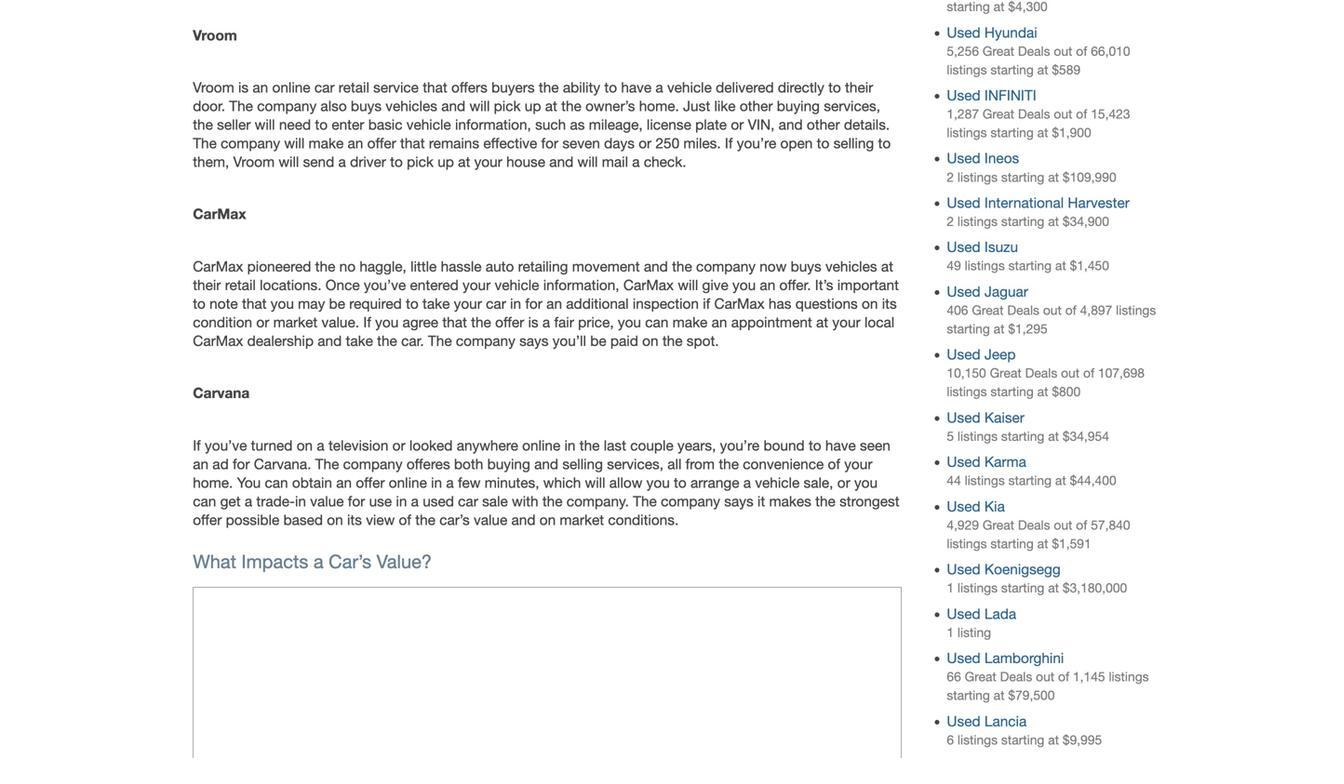 Task type: vqa. For each thing, say whether or not it's contained in the screenshot.
the rightmost 'At'
no



Task type: locate. For each thing, give the bounding box(es) containing it.
66
[[947, 670, 962, 685]]

listings down 1,287
[[947, 125, 987, 140]]

car up also
[[315, 79, 335, 96]]

in
[[510, 296, 521, 312], [565, 437, 576, 454], [431, 475, 442, 492], [295, 493, 306, 510], [396, 493, 407, 510]]

listings
[[947, 62, 987, 77], [947, 125, 987, 140], [958, 170, 998, 185], [958, 214, 998, 229], [965, 259, 1005, 273], [1116, 303, 1157, 318], [947, 385, 987, 400], [958, 429, 998, 444], [965, 474, 1005, 488], [947, 537, 987, 552], [958, 581, 998, 596], [1109, 670, 1149, 685], [958, 733, 998, 748]]

and
[[441, 98, 466, 115], [779, 116, 803, 133], [550, 154, 574, 170], [644, 258, 668, 275], [318, 333, 342, 350], [534, 456, 559, 473], [512, 512, 536, 529]]

1 horizontal spatial retail
[[339, 79, 370, 96]]

value
[[310, 493, 344, 510], [474, 512, 508, 529]]

deals inside 1,287 great deals out of 15,423 listings starting at
[[1018, 107, 1051, 122]]

used up 49 on the right of page
[[947, 239, 981, 256]]

online
[[272, 79, 311, 96], [522, 437, 561, 454], [389, 475, 427, 492]]

8 used from the top
[[947, 410, 981, 426]]

1 vertical spatial market
[[560, 512, 604, 529]]

deals inside the "4,929 great deals out of 57,840 listings starting at"
[[1018, 518, 1051, 533]]

house
[[507, 154, 546, 170]]

10 used from the top
[[947, 498, 981, 515]]

1 used from the top
[[947, 24, 981, 41]]

of inside 66 great deals out of 1,145 listings starting at
[[1059, 670, 1070, 685]]

out for jaguar
[[1044, 303, 1062, 318]]

at inside used lancia 6 listings starting at $9,995
[[1049, 733, 1060, 748]]

have up owner's
[[621, 79, 652, 96]]

0 vertical spatial buying
[[777, 98, 820, 115]]

1 vertical spatial 2
[[947, 214, 954, 229]]

0 vertical spatial you're
[[737, 135, 777, 152]]

1 left listing
[[947, 625, 954, 640]]

need
[[279, 116, 311, 133]]

ad
[[213, 456, 229, 473]]

will down "need"
[[284, 135, 305, 152]]

listings down used kaiser link
[[958, 429, 998, 444]]

vehicle up remains
[[407, 116, 451, 133]]

0 horizontal spatial if
[[193, 437, 201, 454]]

used inside used lancia 6 listings starting at $9,995
[[947, 713, 981, 730]]

starting inside 'used kaiser 5 listings starting at $34,954'
[[1002, 429, 1045, 444]]

5,256
[[947, 44, 979, 58]]

you
[[237, 475, 261, 492]]

used for used koenigsegg 1 listings starting at $3,180,000
[[947, 561, 981, 578]]

carvana
[[193, 385, 250, 402]]

0 horizontal spatial market
[[273, 314, 318, 331]]

make inside carmax pioneered the no haggle, little hassle auto retailing movement and the company now buys vehicles at their retail locations. once you've entered your vehicle information, carmax will give you an offer. it's important to note that you may be required to take your car in for an additional inspection if carmax has questions on its condition or market value. if you agree that the offer is a fair price, you can make an appointment at your local carmax dealership and take the car. the company says you'll be paid on the spot.
[[673, 314, 708, 331]]

used for used lada 1 listing
[[947, 606, 981, 623]]

2 horizontal spatial online
[[522, 437, 561, 454]]

used up listing
[[947, 606, 981, 623]]

can left get
[[193, 493, 216, 510]]

vroom
[[193, 26, 237, 44], [193, 79, 234, 96], [233, 154, 275, 170]]

0 vertical spatial value
[[310, 493, 344, 510]]

1 horizontal spatial buying
[[777, 98, 820, 115]]

0 horizontal spatial car
[[315, 79, 335, 96]]

0 horizontal spatial buying
[[487, 456, 530, 473]]

1 vertical spatial selling
[[563, 456, 603, 473]]

at left $1,450
[[1056, 259, 1067, 273]]

deals for lamborghini
[[1000, 670, 1033, 685]]

retail up also
[[339, 79, 370, 96]]

great down used hyundai
[[983, 44, 1015, 58]]

great inside 1,287 great deals out of 15,423 listings starting at
[[983, 107, 1015, 122]]

vroom for vroom is an online car retail service that offers buyers the ability to have a vehicle delivered directly to their door. the company also buys vehicles and will pick up at the owner's home. just like other buying services, the seller will need to enter basic vehicle information, such as mileage, license plate or vin, and other details. the company will make an offer that remains effective for seven days or 250 miles. if you're open to selling to them, vroom will send a driver to pick up at your house and will mail a check.
[[193, 79, 234, 96]]

buying up minutes,
[[487, 456, 530, 473]]

great down used jaguar link on the right of page
[[972, 303, 1004, 318]]

2 horizontal spatial if
[[725, 135, 733, 152]]

the
[[229, 98, 253, 115], [193, 135, 217, 152], [428, 333, 452, 350], [315, 456, 339, 473], [633, 493, 657, 510]]

2 used from the top
[[947, 87, 981, 104]]

0 vertical spatial if
[[725, 135, 733, 152]]

jaguar
[[985, 283, 1029, 300]]

sale
[[482, 493, 508, 510]]

will
[[470, 98, 490, 115], [255, 116, 275, 133], [284, 135, 305, 152], [279, 154, 299, 170], [578, 154, 598, 170], [678, 277, 698, 294], [585, 475, 606, 492]]

at down used international harvester link
[[1049, 214, 1060, 229]]

will up the company.
[[585, 475, 606, 492]]

0 horizontal spatial pick
[[407, 154, 434, 170]]

used inside 'used koenigsegg 1 listings starting at $3,180,000'
[[947, 561, 981, 578]]

looked
[[410, 437, 453, 454]]

great inside 66 great deals out of 1,145 listings starting at
[[965, 670, 997, 685]]

1 horizontal spatial market
[[560, 512, 604, 529]]

12 used from the top
[[947, 606, 981, 623]]

of up $1,900
[[1077, 107, 1088, 122]]

2 vertical spatial online
[[389, 475, 427, 492]]

remains
[[429, 135, 480, 152]]

used koenigsegg 1 listings starting at $3,180,000
[[947, 561, 1128, 596]]

condition
[[193, 314, 252, 331]]

used for used lancia 6 listings starting at $9,995
[[947, 713, 981, 730]]

used for used jeep
[[947, 346, 981, 363]]

used lancia link
[[947, 713, 1027, 730]]

0 horizontal spatial says
[[520, 333, 549, 350]]

1 vertical spatial buying
[[487, 456, 530, 473]]

value.
[[322, 314, 359, 331]]

car value image
[[193, 588, 902, 759]]

starting up infiniti
[[991, 62, 1034, 77]]

4,929 great deals out of 57,840 listings starting at
[[947, 518, 1131, 552]]

1 vertical spatial 1
[[947, 625, 954, 640]]

great for jaguar
[[972, 303, 1004, 318]]

0 vertical spatial vroom
[[193, 26, 237, 44]]

information, up additional
[[543, 277, 620, 294]]

up up the such
[[525, 98, 541, 115]]

retail up note
[[225, 277, 256, 294]]

1 horizontal spatial you've
[[364, 277, 406, 294]]

strongest
[[840, 493, 900, 510]]

car's
[[329, 551, 372, 573]]

used jaguar link
[[947, 283, 1029, 300]]

deals inside '406 great deals out of 4,897 listings starting at'
[[1008, 303, 1040, 318]]

5 used from the top
[[947, 239, 981, 256]]

other
[[740, 98, 773, 115], [807, 116, 840, 133]]

value down the obtain at the left bottom
[[310, 493, 344, 510]]

great inside 10,150 great deals out of 107,698 listings starting at
[[990, 366, 1022, 381]]

$3,180,000
[[1063, 581, 1128, 596]]

out inside 1,287 great deals out of 15,423 listings starting at
[[1054, 107, 1073, 122]]

0 vertical spatial 1
[[947, 581, 954, 596]]

1 vertical spatial retail
[[225, 277, 256, 294]]

6 used from the top
[[947, 283, 981, 300]]

1 vertical spatial you're
[[720, 437, 760, 454]]

of for used kia
[[1077, 518, 1088, 533]]

of inside '406 great deals out of 4,897 listings starting at'
[[1066, 303, 1077, 318]]

1 vertical spatial can
[[265, 475, 288, 492]]

starting inside '406 great deals out of 4,897 listings starting at'
[[947, 322, 990, 337]]

at inside 'used koenigsegg 1 listings starting at $3,180,000'
[[1049, 581, 1060, 596]]

auto
[[486, 258, 514, 275]]

deals inside 10,150 great deals out of 107,698 listings starting at
[[1026, 366, 1058, 381]]

you'll
[[553, 333, 586, 350]]

10,150
[[947, 366, 987, 381]]

0 vertical spatial other
[[740, 98, 773, 115]]

buys inside carmax pioneered the no haggle, little hassle auto retailing movement and the company now buys vehicles at their retail locations. once you've entered your vehicle information, carmax will give you an offer. it's important to note that you may be required to take your car in for an additional inspection if carmax has questions on its condition or market value. if you agree that the offer is a fair price, you can make an appointment at your local carmax dealership and take the car. the company says you'll be paid on the spot.
[[791, 258, 822, 275]]

at inside the "4,929 great deals out of 57,840 listings starting at"
[[1038, 537, 1049, 552]]

0 vertical spatial vehicles
[[386, 98, 438, 115]]

locations.
[[260, 277, 322, 294]]

1 vertical spatial value
[[474, 512, 508, 529]]

deals for hyundai
[[1018, 44, 1051, 58]]

used jaguar
[[947, 283, 1029, 300]]

be up value.
[[329, 296, 345, 312]]

deals inside 66 great deals out of 1,145 listings starting at
[[1000, 670, 1033, 685]]

to
[[605, 79, 617, 96], [829, 79, 841, 96], [315, 116, 328, 133], [817, 135, 830, 152], [878, 135, 891, 152], [390, 154, 403, 170], [193, 296, 206, 312], [406, 296, 419, 312], [809, 437, 822, 454], [674, 475, 687, 492]]

and up inspection
[[644, 258, 668, 275]]

used lamborghini link
[[947, 650, 1064, 667]]

give
[[702, 277, 729, 294]]

out for kia
[[1054, 518, 1073, 533]]

0 horizontal spatial have
[[621, 79, 652, 96]]

1 horizontal spatial home.
[[639, 98, 679, 115]]

13 used from the top
[[947, 650, 981, 667]]

1 vertical spatial vroom
[[193, 79, 234, 96]]

great inside 5,256 great deals out of 66,010 listings starting at
[[983, 44, 1015, 58]]

of for used lamborghini
[[1059, 670, 1070, 685]]

deals for jaguar
[[1008, 303, 1040, 318]]

out inside 10,150 great deals out of 107,698 listings starting at
[[1061, 366, 1080, 381]]

1 vertical spatial services,
[[607, 456, 664, 473]]

isuzu
[[985, 239, 1019, 256]]

listings down "5,256"
[[947, 62, 987, 77]]

0 vertical spatial make
[[309, 135, 344, 152]]

great inside '406 great deals out of 4,897 listings starting at'
[[972, 303, 1004, 318]]

2 horizontal spatial car
[[486, 296, 506, 312]]

deals inside 5,256 great deals out of 66,010 listings starting at
[[1018, 44, 1051, 58]]

carmax
[[193, 206, 246, 223], [193, 258, 243, 275], [624, 277, 674, 294], [715, 296, 765, 312], [193, 333, 243, 350]]

1 horizontal spatial services,
[[824, 98, 881, 115]]

0 vertical spatial have
[[621, 79, 652, 96]]

out for jeep
[[1061, 366, 1080, 381]]

dealership
[[247, 333, 314, 350]]

great inside the "4,929 great deals out of 57,840 listings starting at"
[[983, 518, 1015, 533]]

used up used isuzu link on the top right of page
[[947, 195, 981, 211]]

2
[[947, 170, 954, 185], [947, 214, 954, 229]]

have
[[621, 79, 652, 96], [826, 437, 856, 454]]

0 horizontal spatial its
[[347, 512, 362, 529]]

great for lamborghini
[[965, 670, 997, 685]]

appointment
[[732, 314, 813, 331]]

listings inside 10,150 great deals out of 107,698 listings starting at
[[947, 385, 987, 400]]

of inside 1,287 great deals out of 15,423 listings starting at
[[1077, 107, 1088, 122]]

0 vertical spatial can
[[645, 314, 669, 331]]

57,840
[[1091, 518, 1131, 533]]

used for used hyundai
[[947, 24, 981, 41]]

1 vertical spatial you've
[[205, 437, 247, 454]]

out
[[1054, 44, 1073, 58], [1054, 107, 1073, 122], [1044, 303, 1062, 318], [1061, 366, 1080, 381], [1054, 518, 1073, 533], [1036, 670, 1055, 685]]

seven
[[563, 135, 600, 152]]

deals up $800
[[1026, 366, 1058, 381]]

0 horizontal spatial can
[[193, 493, 216, 510]]

3 used from the top
[[947, 150, 981, 167]]

the left ability
[[539, 79, 559, 96]]

its up local
[[882, 296, 897, 312]]

0 horizontal spatial services,
[[607, 456, 664, 473]]

2 2 from the top
[[947, 214, 954, 229]]

0 vertical spatial you've
[[364, 277, 406, 294]]

1 horizontal spatial be
[[590, 333, 607, 350]]

starting down karma
[[1009, 474, 1052, 488]]

4 used from the top
[[947, 195, 981, 211]]

services, up allow at the left of the page
[[607, 456, 664, 473]]

1 vertical spatial take
[[346, 333, 373, 350]]

can up trade-
[[265, 475, 288, 492]]

offer down get
[[193, 512, 222, 529]]

1 horizontal spatial information,
[[543, 277, 620, 294]]

pick down buyers
[[494, 98, 521, 115]]

1 vertical spatial up
[[438, 154, 454, 170]]

0 vertical spatial online
[[272, 79, 311, 96]]

used jeep
[[947, 346, 1016, 363]]

of up $589
[[1077, 44, 1088, 58]]

no
[[339, 258, 356, 275]]

out for lamborghini
[[1036, 670, 1055, 685]]

great down kia
[[983, 518, 1015, 533]]

your inside if you've turned on a television or looked anywhere online in the last couple years, you're bound to have seen an ad for carvana. the company offeres both buying and selling services, all from the convenience of your home. you can obtain an offer online in a few minutes, which will allow you to arrange a vehicle sale, or you can get a trade-in value for use in a used car sale with the company. the company says it makes the strongest offer possible based on its view of the car's value and on market conditions.
[[845, 456, 873, 473]]

2 1 from the top
[[947, 625, 954, 640]]

1,287
[[947, 107, 979, 122]]

selling down details.
[[834, 135, 874, 152]]

listings down the 10,150
[[947, 385, 987, 400]]

you
[[733, 277, 756, 294], [271, 296, 294, 312], [375, 314, 399, 331], [618, 314, 641, 331], [647, 475, 670, 492], [855, 475, 878, 492]]

starting down 406
[[947, 322, 990, 337]]

or inside carmax pioneered the no haggle, little hassle auto retailing movement and the company now buys vehicles at their retail locations. once you've entered your vehicle information, carmax will give you an offer. it's important to note that you may be required to take your car in for an additional inspection if carmax has questions on its condition or market value. if you agree that the offer is a fair price, you can make an appointment at your local carmax dealership and take the car. the company says you'll be paid on the spot.
[[256, 314, 269, 331]]

2 down used ineos link
[[947, 170, 954, 185]]

you've inside carmax pioneered the no haggle, little hassle auto retailing movement and the company now buys vehicles at their retail locations. once you've entered your vehicle information, carmax will give you an offer. it's important to note that you may be required to take your car in for an additional inspection if carmax has questions on its condition or market value. if you agree that the offer is a fair price, you can make an appointment at your local carmax dealership and take the car. the company says you'll be paid on the spot.
[[364, 277, 406, 294]]

the up conditions.
[[633, 493, 657, 510]]

a inside carmax pioneered the no haggle, little hassle auto retailing movement and the company now buys vehicles at their retail locations. once you've entered your vehicle information, carmax will give you an offer. it's important to note that you may be required to take your car in for an additional inspection if carmax has questions on its condition or market value. if you agree that the offer is a fair price, you can make an appointment at your local carmax dealership and take the car. the company says you'll be paid on the spot.
[[543, 314, 550, 331]]

used lamborghini
[[947, 650, 1064, 667]]

used inside used lada 1 listing
[[947, 606, 981, 623]]

0 horizontal spatial value
[[310, 493, 344, 510]]

used for used lamborghini
[[947, 650, 981, 667]]

deals down hyundai
[[1018, 44, 1051, 58]]

of inside 5,256 great deals out of 66,010 listings starting at
[[1077, 44, 1088, 58]]

1 horizontal spatial is
[[528, 314, 539, 331]]

1 2 from the top
[[947, 170, 954, 185]]

for down the such
[[541, 135, 559, 152]]

or up dealership on the left of page
[[256, 314, 269, 331]]

0 vertical spatial market
[[273, 314, 318, 331]]

and down 'offers'
[[441, 98, 466, 115]]

0 horizontal spatial is
[[238, 79, 249, 96]]

trade-
[[256, 493, 295, 510]]

1,145
[[1073, 670, 1106, 685]]

used inside used ineos 2 listings starting at $109,990
[[947, 150, 981, 167]]

listings inside the "4,929 great deals out of 57,840 listings starting at"
[[947, 537, 987, 552]]

services,
[[824, 98, 881, 115], [607, 456, 664, 473]]

makes
[[769, 493, 812, 510]]

1 vertical spatial home.
[[193, 475, 233, 492]]

you down locations.
[[271, 296, 294, 312]]

0 vertical spatial services,
[[824, 98, 881, 115]]

for left use
[[348, 493, 365, 510]]

1 inside 'used koenigsegg 1 listings starting at $3,180,000'
[[947, 581, 954, 596]]

7 used from the top
[[947, 346, 981, 363]]

like
[[715, 98, 736, 115]]

open
[[781, 135, 813, 152]]

used down 4,929
[[947, 561, 981, 578]]

the inside carmax pioneered the no haggle, little hassle auto retailing movement and the company now buys vehicles at their retail locations. once you've entered your vehicle information, carmax will give you an offer. it's important to note that you may be required to take your car in for an additional inspection if carmax has questions on its condition or market value. if you agree that the offer is a fair price, you can make an appointment at your local carmax dealership and take the car. the company says you'll be paid on the spot.
[[428, 333, 452, 350]]

out inside the "4,929 great deals out of 57,840 listings starting at"
[[1054, 518, 1073, 533]]

used up 44
[[947, 454, 981, 471]]

paid
[[611, 333, 639, 350]]

take down value.
[[346, 333, 373, 350]]

0 vertical spatial take
[[423, 296, 450, 312]]

1 horizontal spatial selling
[[834, 135, 874, 152]]

starting
[[991, 62, 1034, 77], [991, 125, 1034, 140], [1002, 170, 1045, 185], [1002, 214, 1045, 229], [1009, 259, 1052, 273], [947, 322, 990, 337], [991, 385, 1034, 400], [1002, 429, 1045, 444], [1009, 474, 1052, 488], [991, 537, 1034, 552], [1002, 581, 1045, 596], [947, 689, 990, 703], [1002, 733, 1045, 748]]

starting down 66
[[947, 689, 990, 703]]

used up 6
[[947, 713, 981, 730]]

1 horizontal spatial other
[[807, 116, 840, 133]]

11 used from the top
[[947, 561, 981, 578]]

listings down 4,929
[[947, 537, 987, 552]]

selling
[[834, 135, 874, 152], [563, 456, 603, 473]]

2 vertical spatial if
[[193, 437, 201, 454]]

company down arrange
[[661, 493, 721, 510]]

deals for kia
[[1018, 518, 1051, 533]]

pick down remains
[[407, 154, 434, 170]]

information, inside carmax pioneered the no haggle, little hassle auto retailing movement and the company now buys vehicles at their retail locations. once you've entered your vehicle information, carmax will give you an offer. it's important to note that you may be required to take your car in for an additional inspection if carmax has questions on its condition or market value. if you agree that the offer is a fair price, you can make an appointment at your local carmax dealership and take the car. the company says you'll be paid on the spot.
[[543, 277, 620, 294]]

a left few
[[446, 475, 454, 492]]

1 horizontal spatial if
[[363, 314, 371, 331]]

carvana.
[[254, 456, 311, 473]]

1 vertical spatial have
[[826, 437, 856, 454]]

0 horizontal spatial home.
[[193, 475, 233, 492]]

offer inside vroom is an online car retail service that offers buyers the ability to have a vehicle delivered directly to their door. the company also buys vehicles and will pick up at the owner's home. just like other buying services, the seller will need to enter basic vehicle information, such as mileage, license plate or vin, and other details. the company will make an offer that remains effective for seven days or 250 miles. if you're open to selling to them, vroom will send a driver to pick up at your house and will mail a check.
[[367, 135, 396, 152]]

it's
[[815, 277, 834, 294]]

you've inside if you've turned on a television or looked anywhere online in the last couple years, you're bound to have seen an ad for carvana. the company offeres both buying and selling services, all from the convenience of your home. you can obtain an offer online in a few minutes, which will allow you to arrange a vehicle sale, or you can get a trade-in value for use in a used car sale with the company. the company says it makes the strongest offer possible based on its view of the car's value and on market conditions.
[[205, 437, 247, 454]]

used inside 'used kaiser 5 listings starting at $34,954'
[[947, 410, 981, 426]]

you up paid
[[618, 314, 641, 331]]

listings right the '1,145'
[[1109, 670, 1149, 685]]

starting down isuzu
[[1009, 259, 1052, 273]]

0 horizontal spatial information,
[[455, 116, 531, 133]]

1 horizontal spatial up
[[525, 98, 541, 115]]

spot.
[[687, 333, 719, 350]]

0 horizontal spatial other
[[740, 98, 773, 115]]

0 vertical spatial their
[[845, 79, 874, 96]]

1 vertical spatial says
[[725, 493, 754, 510]]

starting up kaiser
[[991, 385, 1034, 400]]

starting up used koenigsegg link
[[991, 537, 1034, 552]]

0 vertical spatial is
[[238, 79, 249, 96]]

that
[[423, 79, 448, 96], [400, 135, 425, 152], [242, 296, 267, 312], [443, 314, 467, 331]]

of inside the "4,929 great deals out of 57,840 listings starting at"
[[1077, 518, 1088, 533]]

1 vertical spatial information,
[[543, 277, 620, 294]]

additional
[[566, 296, 629, 312]]

also
[[321, 98, 347, 115]]

1 vertical spatial if
[[363, 314, 371, 331]]

2 vertical spatial car
[[458, 493, 478, 510]]

vroom for vroom
[[193, 26, 237, 44]]

great for kia
[[983, 518, 1015, 533]]

0 horizontal spatial make
[[309, 135, 344, 152]]

its
[[882, 296, 897, 312], [347, 512, 362, 529]]

can inside carmax pioneered the no haggle, little hassle auto retailing movement and the company now buys vehicles at their retail locations. once you've entered your vehicle information, carmax will give you an offer. it's important to note that you may be required to take your car in for an additional inspection if carmax has questions on its condition or market value. if you agree that the offer is a fair price, you can make an appointment at your local carmax dealership and take the car. the company says you'll be paid on the spot.
[[645, 314, 669, 331]]

is inside carmax pioneered the no haggle, little hassle auto retailing movement and the company now buys vehicles at their retail locations. once you've entered your vehicle information, carmax will give you an offer. it's important to note that you may be required to take your car in for an additional inspection if carmax has questions on its condition or market value. if you agree that the offer is a fair price, you can make an appointment at your local carmax dealership and take the car. the company says you'll be paid on the spot.
[[528, 314, 539, 331]]

1 horizontal spatial its
[[882, 296, 897, 312]]

0 vertical spatial home.
[[639, 98, 679, 115]]

1 vertical spatial buys
[[791, 258, 822, 275]]

listings down used isuzu link on the top right of page
[[965, 259, 1005, 273]]

0 horizontal spatial retail
[[225, 277, 256, 294]]

0 vertical spatial up
[[525, 98, 541, 115]]

is inside vroom is an online car retail service that offers buyers the ability to have a vehicle delivered directly to their door. the company also buys vehicles and will pick up at the owner's home. just like other buying services, the seller will need to enter basic vehicle information, such as mileage, license plate or vin, and other details. the company will make an offer that remains effective for seven days or 250 miles. if you're open to selling to them, vroom will send a driver to pick up at your house and will mail a check.
[[238, 79, 249, 96]]

listings inside 'used koenigsegg 1 listings starting at $3,180,000'
[[958, 581, 998, 596]]

1 vertical spatial vehicles
[[826, 258, 878, 275]]

carmax up inspection
[[624, 277, 674, 294]]

buys up enter
[[351, 98, 382, 115]]

1 for used koenigsegg
[[947, 581, 954, 596]]

view
[[366, 512, 395, 529]]

1 vertical spatial be
[[590, 333, 607, 350]]

great for infiniti
[[983, 107, 1015, 122]]

used for used karma 44 listings starting at $44,400
[[947, 454, 981, 471]]

delivered
[[716, 79, 774, 96]]

selling up which at bottom
[[563, 456, 603, 473]]

0 vertical spatial retail
[[339, 79, 370, 96]]

will left "need"
[[255, 116, 275, 133]]

1 vertical spatial is
[[528, 314, 539, 331]]

1 vertical spatial their
[[193, 277, 221, 294]]

9 used from the top
[[947, 454, 981, 471]]

in down auto on the left top of the page
[[510, 296, 521, 312]]

0 vertical spatial be
[[329, 296, 345, 312]]

0 vertical spatial information,
[[455, 116, 531, 133]]

1 horizontal spatial have
[[826, 437, 856, 454]]

to left note
[[193, 296, 206, 312]]

$589
[[1052, 62, 1081, 77]]

14 used from the top
[[947, 713, 981, 730]]

offer.
[[780, 277, 811, 294]]

vin,
[[748, 116, 775, 133]]

out inside 66 great deals out of 1,145 listings starting at
[[1036, 670, 1055, 685]]

used for used kia
[[947, 498, 981, 515]]

to right open
[[817, 135, 830, 152]]

1 horizontal spatial pick
[[494, 98, 521, 115]]

deals for jeep
[[1026, 366, 1058, 381]]

value?
[[377, 551, 432, 573]]

buying down directly
[[777, 98, 820, 115]]

a left fair
[[543, 314, 550, 331]]

kaiser
[[985, 410, 1025, 426]]

0 vertical spatial buys
[[351, 98, 382, 115]]

starting inside used international harvester 2 listings starting at $34,900
[[1002, 214, 1045, 229]]

0 vertical spatial 2
[[947, 170, 954, 185]]

of left 107,698
[[1084, 366, 1095, 381]]

you're right "years,"
[[720, 437, 760, 454]]

or right the sale,
[[838, 475, 851, 492]]

such
[[535, 116, 566, 133]]

0 vertical spatial car
[[315, 79, 335, 96]]

1 horizontal spatial make
[[673, 314, 708, 331]]

a up license
[[656, 79, 664, 96]]

inspection
[[633, 296, 699, 312]]

1 1 from the top
[[947, 581, 954, 596]]

0 horizontal spatial buys
[[351, 98, 382, 115]]

$800
[[1052, 385, 1081, 400]]

0 vertical spatial its
[[882, 296, 897, 312]]

information, inside vroom is an online car retail service that offers buyers the ability to have a vehicle delivered directly to their door. the company also buys vehicles and will pick up at the owner's home. just like other buying services, the seller will need to enter basic vehicle information, such as mileage, license plate or vin, and other details. the company will make an offer that remains effective for seven days or 250 miles. if you're open to selling to them, vroom will send a driver to pick up at your house and will mail a check.
[[455, 116, 531, 133]]

license
[[647, 116, 692, 133]]

vehicle down auto on the left top of the page
[[495, 277, 539, 294]]

used inside used international harvester 2 listings starting at $34,900
[[947, 195, 981, 211]]

0 horizontal spatial their
[[193, 277, 221, 294]]

used inside used karma 44 listings starting at $44,400
[[947, 454, 981, 471]]

for inside vroom is an online car retail service that offers buyers the ability to have a vehicle delivered directly to their door. the company also buys vehicles and will pick up at the owner's home. just like other buying services, the seller will need to enter basic vehicle information, such as mileage, license plate or vin, and other details. the company will make an offer that remains effective for seven days or 250 miles. if you're open to selling to them, vroom will send a driver to pick up at your house and will mail a check.
[[541, 135, 559, 152]]

car inside carmax pioneered the no haggle, little hassle auto retailing movement and the company now buys vehicles at their retail locations. once you've entered your vehicle information, carmax will give you an offer. it's important to note that you may be required to take your car in for an additional inspection if carmax has questions on its condition or market value. if you agree that the offer is a fair price, you can make an appointment at your local carmax dealership and take the car. the company says you'll be paid on the spot.
[[486, 296, 506, 312]]

carmax up note
[[193, 258, 243, 275]]

can down inspection
[[645, 314, 669, 331]]



Task type: describe. For each thing, give the bounding box(es) containing it.
you right "give"
[[733, 277, 756, 294]]

the up seller
[[229, 98, 253, 115]]

them,
[[193, 154, 229, 170]]

lada
[[985, 606, 1017, 623]]

car inside vroom is an online car retail service that offers buyers the ability to have a vehicle delivered directly to their door. the company also buys vehicles and will pick up at the owner's home. just like other buying services, the seller will need to enter basic vehicle information, such as mileage, license plate or vin, and other details. the company will make an offer that remains effective for seven days or 250 miles. if you're open to selling to them, vroom will send a driver to pick up at your house and will mail a check.
[[315, 79, 335, 96]]

starting inside 66 great deals out of 1,145 listings starting at
[[947, 689, 990, 703]]

1 horizontal spatial can
[[265, 475, 288, 492]]

and up which at bottom
[[534, 456, 559, 473]]

all
[[668, 456, 682, 473]]

1 horizontal spatial online
[[389, 475, 427, 492]]

enter
[[332, 116, 364, 133]]

your inside vroom is an online car retail service that offers buyers the ability to have a vehicle delivered directly to their door. the company also buys vehicles and will pick up at the owner's home. just like other buying services, the seller will need to enter basic vehicle information, such as mileage, license plate or vin, and other details. the company will make an offer that remains effective for seven days or 250 miles. if you're open to selling to them, vroom will send a driver to pick up at your house and will mail a check.
[[474, 154, 503, 170]]

few
[[458, 475, 481, 492]]

vehicles inside vroom is an online car retail service that offers buyers the ability to have a vehicle delivered directly to their door. the company also buys vehicles and will pick up at the owner's home. just like other buying services, the seller will need to enter basic vehicle information, such as mileage, license plate or vin, and other details. the company will make an offer that remains effective for seven days or 250 miles. if you're open to selling to them, vroom will send a driver to pick up at your house and will mail a check.
[[386, 98, 438, 115]]

their inside carmax pioneered the no haggle, little hassle auto retailing movement and the company now buys vehicles at their retail locations. once you've entered your vehicle information, carmax will give you an offer. it's important to note that you may be required to take your car in for an additional inspection if carmax has questions on its condition or market value. if you agree that the offer is a fair price, you can make an appointment at your local carmax dealership and take the car. the company says you'll be paid on the spot.
[[193, 277, 221, 294]]

carmax down condition
[[193, 333, 243, 350]]

$1,900
[[1052, 125, 1092, 140]]

listings inside 'used kaiser 5 listings starting at $34,954'
[[958, 429, 998, 444]]

starting inside the "4,929 great deals out of 57,840 listings starting at"
[[991, 537, 1034, 552]]

used for used international harvester 2 listings starting at $34,900
[[947, 195, 981, 211]]

directly
[[778, 79, 825, 96]]

used kaiser 5 listings starting at $34,954
[[947, 410, 1110, 444]]

listings inside 1,287 great deals out of 15,423 listings starting at
[[947, 125, 987, 140]]

vehicle inside if you've turned on a television or looked anywhere online in the last couple years, you're bound to have seen an ad for carvana. the company offeres both buying and selling services, all from the convenience of your home. you can obtain an offer online in a few minutes, which will allow you to arrange a vehicle sale, or you can get a trade-in value for use in a used car sale with the company. the company says it makes the strongest offer possible based on its view of the car's value and on market conditions.
[[755, 475, 800, 492]]

great for hyundai
[[983, 44, 1015, 58]]

car inside if you've turned on a television or looked anywhere online in the last couple years, you're bound to have seen an ad for carvana. the company offeres both buying and selling services, all from the convenience of your home. you can obtain an offer online in a few minutes, which will allow you to arrange a vehicle sale, or you can get a trade-in value for use in a used car sale with the company. the company says it makes the strongest offer possible based on its view of the car's value and on market conditions.
[[458, 493, 478, 510]]

to right directly
[[829, 79, 841, 96]]

buyers
[[492, 79, 535, 96]]

a right mail
[[632, 154, 640, 170]]

the left "spot."
[[663, 333, 683, 350]]

services, inside if you've turned on a television or looked anywhere online in the last couple years, you're bound to have seen an ad for carvana. the company offeres both buying and selling services, all from the convenience of your home. you can obtain an offer online in a few minutes, which will allow you to arrange a vehicle sale, or you can get a trade-in value for use in a used car sale with the company. the company says it makes the strongest offer possible based on its view of the car's value and on market conditions.
[[607, 456, 664, 473]]

or left 250
[[639, 135, 652, 152]]

to down also
[[315, 116, 328, 133]]

used ineos 2 listings starting at $109,990
[[947, 150, 1117, 185]]

karma
[[985, 454, 1027, 471]]

which
[[544, 475, 581, 492]]

1 vertical spatial other
[[807, 116, 840, 133]]

used international harvester link
[[947, 195, 1130, 211]]

service
[[373, 79, 419, 96]]

the up the obtain at the left bottom
[[315, 456, 339, 473]]

starting inside used karma 44 listings starting at $44,400
[[1009, 474, 1052, 488]]

on right based
[[327, 512, 343, 529]]

minutes,
[[485, 475, 540, 492]]

at inside 66 great deals out of 1,145 listings starting at
[[994, 689, 1005, 703]]

company up "need"
[[257, 98, 317, 115]]

great for jeep
[[990, 366, 1022, 381]]

listings inside the used isuzu 49 listings starting at $1,450
[[965, 259, 1005, 273]]

what
[[193, 551, 236, 573]]

a left television
[[317, 437, 325, 454]]

at inside 'used kaiser 5 listings starting at $34,954'
[[1049, 429, 1060, 444]]

2 inside used international harvester 2 listings starting at $34,900
[[947, 214, 954, 229]]

listings inside 66 great deals out of 1,145 listings starting at
[[1109, 670, 1149, 685]]

starting inside the used isuzu 49 listings starting at $1,450
[[1009, 259, 1052, 273]]

and down with
[[512, 512, 536, 529]]

selling inside if you've turned on a television or looked anywhere online in the last couple years, you're bound to have seen an ad for carvana. the company offeres both buying and selling services, all from the convenience of your home. you can obtain an offer online in a few minutes, which will allow you to arrange a vehicle sale, or you can get a trade-in value for use in a used car sale with the company. the company says it makes the strongest offer possible based on its view of the car's value and on market conditions.
[[563, 456, 603, 473]]

out for infiniti
[[1054, 107, 1073, 122]]

questions
[[796, 296, 858, 312]]

that left 'offers'
[[423, 79, 448, 96]]

vehicle up just
[[667, 79, 712, 96]]

on right paid
[[643, 333, 659, 350]]

of for used jaguar
[[1066, 303, 1077, 318]]

49
[[947, 259, 962, 273]]

retail inside vroom is an online car retail service that offers buyers the ability to have a vehicle delivered directly to their door. the company also buys vehicles and will pick up at the owner's home. just like other buying services, the seller will need to enter basic vehicle information, such as mileage, license plate or vin, and other details. the company will make an offer that remains effective for seven days or 250 miles. if you're open to selling to them, vroom will send a driver to pick up at your house and will mail a check.
[[339, 79, 370, 96]]

market inside carmax pioneered the no haggle, little hassle auto retailing movement and the company now buys vehicles at their retail locations. once you've entered your vehicle information, carmax will give you an offer. it's important to note that you may be required to take your car in for an additional inspection if carmax has questions on its condition or market value. if you agree that the offer is a fair price, you can make an appointment at your local carmax dealership and take the car. the company says you'll be paid on the spot.
[[273, 314, 318, 331]]

movement
[[572, 258, 640, 275]]

of up the sale,
[[828, 456, 841, 473]]

the left no at left
[[315, 258, 336, 275]]

conditions.
[[608, 512, 679, 529]]

for inside carmax pioneered the no haggle, little hassle auto retailing movement and the company now buys vehicles at their retail locations. once you've entered your vehicle information, carmax will give you an offer. it's important to note that you may be required to take your car in for an additional inspection if carmax has questions on its condition or market value. if you agree that the offer is a fair price, you can make an appointment at your local carmax dealership and take the car. the company says you'll be paid on the spot.
[[525, 296, 543, 312]]

to right driver
[[390, 154, 403, 170]]

anywhere
[[457, 437, 518, 454]]

company up "give"
[[696, 258, 756, 275]]

fair
[[554, 314, 574, 331]]

out for hyundai
[[1054, 44, 1073, 58]]

online inside vroom is an online car retail service that offers buyers the ability to have a vehicle delivered directly to their door. the company also buys vehicles and will pick up at the owner's home. just like other buying services, the seller will need to enter basic vehicle information, such as mileage, license plate or vin, and other details. the company will make an offer that remains effective for seven days or 250 miles. if you're open to selling to them, vroom will send a driver to pick up at your house and will mail a check.
[[272, 79, 311, 96]]

406 great deals out of 4,897 listings starting at
[[947, 303, 1157, 337]]

used kaiser link
[[947, 410, 1025, 426]]

will down 'offers'
[[470, 98, 490, 115]]

you down required
[[375, 314, 399, 331]]

to up agree
[[406, 296, 419, 312]]

you're inside vroom is an online car retail service that offers buyers the ability to have a vehicle delivered directly to their door. the company also buys vehicles and will pick up at the owner's home. just like other buying services, the seller will need to enter basic vehicle information, such as mileage, license plate or vin, and other details. the company will make an offer that remains effective for seven days or 250 miles. if you're open to selling to them, vroom will send a driver to pick up at your house and will mail a check.
[[737, 135, 777, 152]]

its inside carmax pioneered the no haggle, little hassle auto retailing movement and the company now buys vehicles at their retail locations. once you've entered your vehicle information, carmax will give you an offer. it's important to note that you may be required to take your car in for an additional inspection if carmax has questions on its condition or market value. if you agree that the offer is a fair price, you can make an appointment at your local carmax dealership and take the car. the company says you'll be paid on the spot.
[[882, 296, 897, 312]]

used ineos link
[[947, 150, 1020, 167]]

company right car.
[[456, 333, 516, 350]]

just
[[683, 98, 711, 115]]

hassle
[[441, 258, 482, 275]]

at up important
[[882, 258, 894, 275]]

at inside 5,256 great deals out of 66,010 listings starting at
[[1038, 62, 1049, 77]]

vroom is an online car retail service that offers buyers the ability to have a vehicle delivered directly to their door. the company also buys vehicles and will pick up at the owner's home. just like other buying services, the seller will need to enter basic vehicle information, such as mileage, license plate or vin, and other details. the company will make an offer that remains effective for seven days or 250 miles. if you're open to selling to them, vroom will send a driver to pick up at your house and will mail a check.
[[193, 79, 891, 170]]

used infiniti
[[947, 87, 1037, 104]]

the down auto on the left top of the page
[[471, 314, 491, 331]]

if inside if you've turned on a television or looked anywhere online in the last couple years, you're bound to have seen an ad for carvana. the company offeres both buying and selling services, all from the convenience of your home. you can obtain an offer online in a few minutes, which will allow you to arrange a vehicle sale, or you can get a trade-in value for use in a used car sale with the company. the company says it makes the strongest offer possible based on its view of the car's value and on market conditions.
[[193, 437, 201, 454]]

1 vertical spatial pick
[[407, 154, 434, 170]]

at inside used karma 44 listings starting at $44,400
[[1056, 474, 1067, 488]]

company down seller
[[221, 135, 280, 152]]

used infiniti link
[[947, 87, 1037, 104]]

at up the such
[[545, 98, 558, 115]]

kia
[[985, 498, 1005, 515]]

says inside if you've turned on a television or looked anywhere online in the last couple years, you're bound to have seen an ad for carvana. the company offeres both buying and selling services, all from the convenience of your home. you can obtain an offer online in a few minutes, which will allow you to arrange a vehicle sale, or you can get a trade-in value for use in a used car sale with the company. the company says it makes the strongest offer possible based on its view of the car's value and on market conditions.
[[725, 493, 754, 510]]

offer inside carmax pioneered the no haggle, little hassle auto retailing movement and the company now buys vehicles at their retail locations. once you've entered your vehicle information, carmax will give you an offer. it's important to note that you may be required to take your car in for an additional inspection if carmax has questions on its condition or market value. if you agree that the offer is a fair price, you can make an appointment at your local carmax dealership and take the car. the company says you'll be paid on the spot.
[[495, 314, 524, 331]]

the up as at the left of page
[[562, 98, 582, 115]]

its inside if you've turned on a television or looked anywhere online in the last couple years, you're bound to have seen an ad for carvana. the company offeres both buying and selling services, all from the convenience of your home. you can obtain an offer online in a few minutes, which will allow you to arrange a vehicle sale, or you can get a trade-in value for use in a used car sale with the company. the company says it makes the strongest offer possible based on its view of the car's value and on market conditions.
[[347, 512, 362, 529]]

a left used
[[411, 493, 419, 510]]

the down used
[[415, 512, 436, 529]]

a left car's
[[314, 551, 324, 573]]

you down all
[[647, 475, 670, 492]]

car.
[[401, 333, 424, 350]]

used for used kaiser 5 listings starting at $34,954
[[947, 410, 981, 426]]

buying inside if you've turned on a television or looked anywhere online in the last couple years, you're bound to have seen an ad for carvana. the company offeres both buying and selling services, all from the convenience of your home. you can obtain an offer online in a few minutes, which will allow you to arrange a vehicle sale, or you can get a trade-in value for use in a used car sale with the company. the company says it makes the strongest offer possible based on its view of the car's value and on market conditions.
[[487, 456, 530, 473]]

obtain
[[292, 475, 332, 492]]

home. inside vroom is an online car retail service that offers buyers the ability to have a vehicle delivered directly to their door. the company also buys vehicles and will pick up at the owner's home. just like other buying services, the seller will need to enter basic vehicle information, such as mileage, license plate or vin, and other details. the company will make an offer that remains effective for seven days or 250 miles. if you're open to selling to them, vroom will send a driver to pick up at your house and will mail a check.
[[639, 98, 679, 115]]

of for used jeep
[[1084, 366, 1095, 381]]

the down the sale,
[[816, 493, 836, 510]]

that down basic
[[400, 135, 425, 152]]

on down which at bottom
[[540, 512, 556, 529]]

will inside carmax pioneered the no haggle, little hassle auto retailing movement and the company now buys vehicles at their retail locations. once you've entered your vehicle information, carmax will give you an offer. it's important to note that you may be required to take your car in for an additional inspection if carmax has questions on its condition or market value. if you agree that the offer is a fair price, you can make an appointment at your local carmax dealership and take the car. the company says you'll be paid on the spot.
[[678, 277, 698, 294]]

of for used hyundai
[[1077, 44, 1088, 58]]

says inside carmax pioneered the no haggle, little hassle auto retailing movement and the company now buys vehicles at their retail locations. once you've entered your vehicle information, carmax will give you an offer. it's important to note that you may be required to take your car in for an additional inspection if carmax has questions on its condition or market value. if you agree that the offer is a fair price, you can make an appointment at your local carmax dealership and take the car. the company says you'll be paid on the spot.
[[520, 333, 549, 350]]

and up open
[[779, 116, 803, 133]]

seller
[[217, 116, 251, 133]]

66,010
[[1091, 44, 1131, 58]]

couple
[[631, 437, 674, 454]]

years,
[[678, 437, 716, 454]]

both
[[454, 456, 483, 473]]

at inside '406 great deals out of 4,897 listings starting at'
[[994, 322, 1005, 337]]

the up them,
[[193, 135, 217, 152]]

2 inside used ineos 2 listings starting at $109,990
[[947, 170, 954, 185]]

at inside 10,150 great deals out of 107,698 listings starting at
[[1038, 385, 1049, 400]]

at inside used ineos 2 listings starting at $109,990
[[1049, 170, 1060, 185]]

starting inside used ineos 2 listings starting at $109,990
[[1002, 170, 1045, 185]]

or left looked
[[393, 437, 406, 454]]

arrange
[[691, 475, 740, 492]]

home. inside if you've turned on a television or looked anywhere online in the last couple years, you're bound to have seen an ad for carvana. the company offeres both buying and selling services, all from the convenience of your home. you can obtain an offer online in a few minutes, which will allow you to arrange a vehicle sale, or you can get a trade-in value for use in a used car sale with the company. the company says it makes the strongest offer possible based on its view of the car's value and on market conditions.
[[193, 475, 233, 492]]

0 horizontal spatial be
[[329, 296, 345, 312]]

offeres
[[407, 456, 450, 473]]

0 horizontal spatial up
[[438, 154, 454, 170]]

at inside 1,287 great deals out of 15,423 listings starting at
[[1038, 125, 1049, 140]]

sale,
[[804, 475, 834, 492]]

retail inside carmax pioneered the no haggle, little hassle auto retailing movement and the company now buys vehicles at their retail locations. once you've entered your vehicle information, carmax will give you an offer. it's important to note that you may be required to take your car in for an additional inspection if carmax has questions on its condition or market value. if you agree that the offer is a fair price, you can make an appointment at your local carmax dealership and take the car. the company says you'll be paid on the spot.
[[225, 277, 256, 294]]

used for used isuzu 49 listings starting at $1,450
[[947, 239, 981, 256]]

1 horizontal spatial take
[[423, 296, 450, 312]]

that right note
[[242, 296, 267, 312]]

you're inside if you've turned on a television or looked anywhere online in the last couple years, you're bound to have seen an ad for carvana. the company offeres both buying and selling services, all from the convenience of your home. you can obtain an offer online in a few minutes, which will allow you to arrange a vehicle sale, or you can get a trade-in value for use in a used car sale with the company. the company says it makes the strongest offer possible based on its view of the car's value and on market conditions.
[[720, 437, 760, 454]]

at inside the used isuzu 49 listings starting at $1,450
[[1056, 259, 1067, 273]]

or down like
[[731, 116, 744, 133]]

carmax down them,
[[193, 206, 246, 223]]

406
[[947, 303, 969, 318]]

have inside vroom is an online car retail service that offers buyers the ability to have a vehicle delivered directly to their door. the company also buys vehicles and will pick up at the owner's home. just like other buying services, the seller will need to enter basic vehicle information, such as mileage, license plate or vin, and other details. the company will make an offer that remains effective for seven days or 250 miles. if you're open to selling to them, vroom will send a driver to pick up at your house and will mail a check.
[[621, 79, 652, 96]]

used jeep link
[[947, 346, 1016, 363]]

2 vertical spatial can
[[193, 493, 216, 510]]

a right send
[[338, 154, 346, 170]]

used lada 1 listing
[[947, 606, 1017, 640]]

if inside vroom is an online car retail service that offers buyers the ability to have a vehicle delivered directly to their door. the company also buys vehicles and will pick up at the owner's home. just like other buying services, the seller will need to enter basic vehicle information, such as mileage, license plate or vin, and other details. the company will make an offer that remains effective for seven days or 250 miles. if you're open to selling to them, vroom will send a driver to pick up at your house and will mail a check.
[[725, 135, 733, 152]]

5
[[947, 429, 954, 444]]

buying inside vroom is an online car retail service that offers buyers the ability to have a vehicle delivered directly to their door. the company also buys vehicles and will pick up at the owner's home. just like other buying services, the seller will need to enter basic vehicle information, such as mileage, license plate or vin, and other details. the company will make an offer that remains effective for seven days or 250 miles. if you're open to selling to them, vroom will send a driver to pick up at your house and will mail a check.
[[777, 98, 820, 115]]

make inside vroom is an online car retail service that offers buyers the ability to have a vehicle delivered directly to their door. the company also buys vehicles and will pick up at the owner's home. just like other buying services, the seller will need to enter basic vehicle information, such as mileage, license plate or vin, and other details. the company will make an offer that remains effective for seven days or 250 miles. if you're open to selling to them, vroom will send a driver to pick up at your house and will mail a check.
[[309, 135, 344, 152]]

on down important
[[862, 296, 878, 312]]

listing
[[958, 625, 992, 640]]

their inside vroom is an online car retail service that offers buyers the ability to have a vehicle delivered directly to their door. the company also buys vehicles and will pick up at the owner's home. just like other buying services, the seller will need to enter basic vehicle information, such as mileage, license plate or vin, and other details. the company will make an offer that remains effective for seven days or 250 miles. if you're open to selling to them, vroom will send a driver to pick up at your house and will mail a check.
[[845, 79, 874, 96]]

in up which at bottom
[[565, 437, 576, 454]]

lancia
[[985, 713, 1027, 730]]

the left last
[[580, 437, 600, 454]]

at down 'questions'
[[817, 314, 829, 331]]

retailing
[[518, 258, 568, 275]]

listings inside used karma 44 listings starting at $44,400
[[965, 474, 1005, 488]]

1 vertical spatial online
[[522, 437, 561, 454]]

pioneered
[[247, 258, 311, 275]]

market inside if you've turned on a television or looked anywhere online in the last couple years, you're bound to have seen an ad for carvana. the company offeres both buying and selling services, all from the convenience of your home. you can obtain an offer online in a few minutes, which will allow you to arrange a vehicle sale, or you can get a trade-in value for use in a used car sale with the company. the company says it makes the strongest offer possible based on its view of the car's value and on market conditions.
[[560, 512, 604, 529]]

turned
[[251, 437, 293, 454]]

to down all
[[674, 475, 687, 492]]

used for used infiniti
[[947, 87, 981, 104]]

will down the "seven" at the top left of the page
[[578, 154, 598, 170]]

used hyundai
[[947, 24, 1038, 41]]

and down the "seven" at the top left of the page
[[550, 154, 574, 170]]

to right bound at bottom
[[809, 437, 822, 454]]

what impacts a car's value?
[[193, 551, 432, 573]]

infiniti
[[985, 87, 1037, 104]]

listings inside used ineos 2 listings starting at $109,990
[[958, 170, 998, 185]]

and down value.
[[318, 333, 342, 350]]

buys inside vroom is an online car retail service that offers buyers the ability to have a vehicle delivered directly to their door. the company also buys vehicles and will pick up at the owner's home. just like other buying services, the seller will need to enter basic vehicle information, such as mileage, license plate or vin, and other details. the company will make an offer that remains effective for seven days or 250 miles. if you're open to selling to them, vroom will send a driver to pick up at your house and will mail a check.
[[351, 98, 382, 115]]

important
[[838, 277, 899, 294]]

the left car.
[[377, 333, 397, 350]]

for up you
[[233, 456, 250, 473]]

ineos
[[985, 150, 1020, 167]]

little
[[411, 258, 437, 275]]

that right agree
[[443, 314, 467, 331]]

the down door.
[[193, 116, 213, 133]]

used lancia 6 listings starting at $9,995
[[947, 713, 1103, 748]]

at down remains
[[458, 154, 470, 170]]

1 for used lada
[[947, 625, 954, 640]]

at inside used international harvester 2 listings starting at $34,900
[[1049, 214, 1060, 229]]

bound
[[764, 437, 805, 454]]

$1,450
[[1070, 259, 1110, 273]]

listings inside '406 great deals out of 4,897 listings starting at'
[[1116, 303, 1157, 318]]

services, inside vroom is an online car retail service that offers buyers the ability to have a vehicle delivered directly to their door. the company also buys vehicles and will pick up at the owner's home. just like other buying services, the seller will need to enter basic vehicle information, such as mileage, license plate or vin, and other details. the company will make an offer that remains effective for seven days or 250 miles. if you're open to selling to them, vroom will send a driver to pick up at your house and will mail a check.
[[824, 98, 881, 115]]

company.
[[567, 493, 629, 510]]

basic
[[368, 116, 403, 133]]

impacts
[[242, 551, 308, 573]]

$9,995
[[1063, 733, 1103, 748]]

the up arrange
[[719, 456, 739, 473]]

starting inside used lancia 6 listings starting at $9,995
[[1002, 733, 1045, 748]]

company down television
[[343, 456, 403, 473]]

of right view
[[399, 512, 411, 529]]

4,929
[[947, 518, 979, 533]]

starting inside 1,287 great deals out of 15,423 listings starting at
[[991, 125, 1034, 140]]

vehicle inside carmax pioneered the no haggle, little hassle auto retailing movement and the company now buys vehicles at their retail locations. once you've entered your vehicle information, carmax will give you an offer. it's important to note that you may be required to take your car in for an additional inspection if carmax has questions on its condition or market value. if you agree that the offer is a fair price, you can make an appointment at your local carmax dealership and take the car. the company says you'll be paid on the spot.
[[495, 277, 539, 294]]

in right use
[[396, 493, 407, 510]]

listings inside used lancia 6 listings starting at $9,995
[[958, 733, 998, 748]]

1 horizontal spatial value
[[474, 512, 508, 529]]

in up used
[[431, 475, 442, 492]]

on up carvana.
[[297, 437, 313, 454]]

will left send
[[279, 154, 299, 170]]

with
[[512, 493, 539, 510]]

starting inside 'used koenigsegg 1 listings starting at $3,180,000'
[[1002, 581, 1045, 596]]

of for used infiniti
[[1077, 107, 1088, 122]]

used for used ineos 2 listings starting at $109,990
[[947, 150, 981, 167]]

convenience
[[743, 456, 824, 473]]

have inside if you've turned on a television or looked anywhere online in the last couple years, you're bound to have seen an ad for carvana. the company offeres both buying and selling services, all from the convenience of your home. you can obtain an offer online in a few minutes, which will allow you to arrange a vehicle sale, or you can get a trade-in value for use in a used car sale with the company. the company says it makes the strongest offer possible based on its view of the car's value and on market conditions.
[[826, 437, 856, 454]]

the up inspection
[[672, 258, 692, 275]]

a right arrange
[[744, 475, 751, 492]]

offer up use
[[356, 475, 385, 492]]

2 vertical spatial vroom
[[233, 154, 275, 170]]

if inside carmax pioneered the no haggle, little hassle auto retailing movement and the company now buys vehicles at their retail locations. once you've entered your vehicle information, carmax will give you an offer. it's important to note that you may be required to take your car in for an additional inspection if carmax has questions on its condition or market value. if you agree that the offer is a fair price, you can make an appointment at your local carmax dealership and take the car. the company says you'll be paid on the spot.
[[363, 314, 371, 331]]

use
[[369, 493, 392, 510]]

entered
[[410, 277, 459, 294]]

harvester
[[1068, 195, 1130, 211]]

starting inside 10,150 great deals out of 107,698 listings starting at
[[991, 385, 1034, 400]]

carmax down "give"
[[715, 296, 765, 312]]

in inside carmax pioneered the no haggle, little hassle auto retailing movement and the company now buys vehicles at their retail locations. once you've entered your vehicle information, carmax will give you an offer. it's important to note that you may be required to take your car in for an additional inspection if carmax has questions on its condition or market value. if you agree that the offer is a fair price, you can make an appointment at your local carmax dealership and take the car. the company says you'll be paid on the spot.
[[510, 296, 521, 312]]

vehicles inside carmax pioneered the no haggle, little hassle auto retailing movement and the company now buys vehicles at their retail locations. once you've entered your vehicle information, carmax will give you an offer. it's important to note that you may be required to take your car in for an additional inspection if carmax has questions on its condition or market value. if you agree that the offer is a fair price, you can make an appointment at your local carmax dealership and take the car. the company says you'll be paid on the spot.
[[826, 258, 878, 275]]

used hyundai link
[[947, 24, 1038, 41]]

mileage,
[[589, 116, 643, 133]]

0 vertical spatial pick
[[494, 98, 521, 115]]

used koenigsegg link
[[947, 561, 1061, 578]]

selling inside vroom is an online car retail service that offers buyers the ability to have a vehicle delivered directly to their door. the company also buys vehicles and will pick up at the owner's home. just like other buying services, the seller will need to enter basic vehicle information, such as mileage, license plate or vin, and other details. the company will make an offer that remains effective for seven days or 250 miles. if you're open to selling to them, vroom will send a driver to pick up at your house and will mail a check.
[[834, 135, 874, 152]]

a right get
[[245, 493, 252, 510]]

the down which at bottom
[[543, 493, 563, 510]]

listings inside used international harvester 2 listings starting at $34,900
[[958, 214, 998, 229]]

to up owner's
[[605, 79, 617, 96]]

if you've turned on a television or looked anywhere online in the last couple years, you're bound to have seen an ad for carvana. the company offeres both buying and selling services, all from the convenience of your home. you can obtain an offer online in a few minutes, which will allow you to arrange a vehicle sale, or you can get a trade-in value for use in a used car sale with the company. the company says it makes the strongest offer possible based on its view of the car's value and on market conditions.
[[193, 437, 900, 529]]

deals for infiniti
[[1018, 107, 1051, 122]]

107,698
[[1098, 366, 1145, 381]]

$109,990
[[1063, 170, 1117, 185]]

to down details.
[[878, 135, 891, 152]]

allow
[[610, 475, 643, 492]]

car's
[[440, 512, 470, 529]]

will inside if you've turned on a television or looked anywhere online in the last couple years, you're bound to have seen an ad for carvana. the company offeres both buying and selling services, all from the convenience of your home. you can obtain an offer online in a few minutes, which will allow you to arrange a vehicle sale, or you can get a trade-in value for use in a used car sale with the company. the company says it makes the strongest offer possible based on its view of the car's value and on market conditions.
[[585, 475, 606, 492]]

you up strongest
[[855, 475, 878, 492]]

used for used jaguar
[[947, 283, 981, 300]]

in up based
[[295, 493, 306, 510]]

listings inside 5,256 great deals out of 66,010 listings starting at
[[947, 62, 987, 77]]

starting inside 5,256 great deals out of 66,010 listings starting at
[[991, 62, 1034, 77]]



